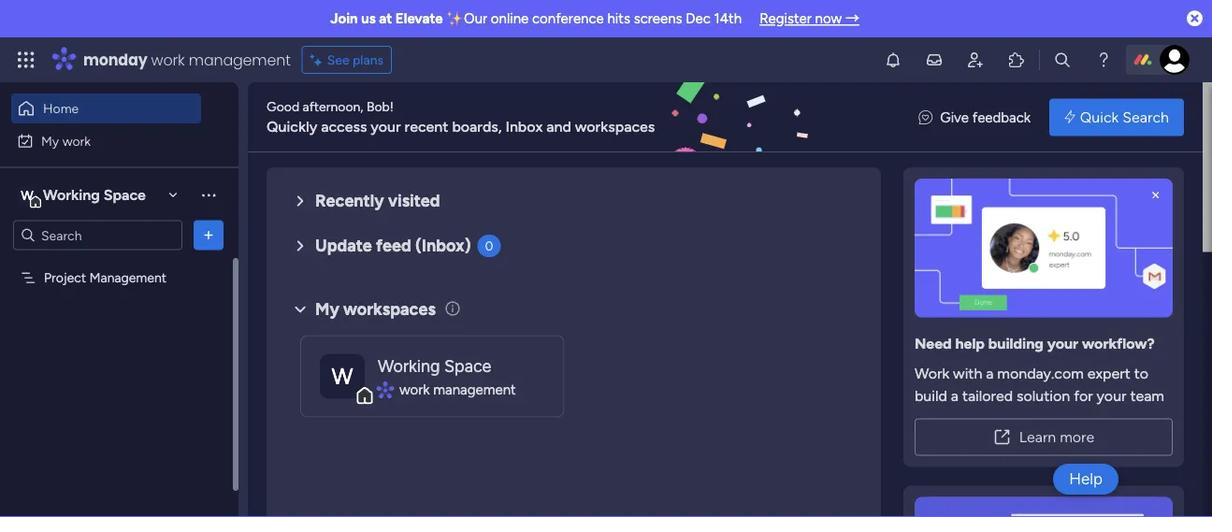 Task type: vqa. For each thing, say whether or not it's contained in the screenshot.
submit
no



Task type: describe. For each thing, give the bounding box(es) containing it.
need
[[915, 335, 952, 353]]

options image
[[199, 226, 218, 245]]

apps image
[[1008, 51, 1026, 69]]

screens
[[634, 10, 683, 27]]

Search in workspace field
[[39, 225, 156, 246]]

building
[[989, 335, 1044, 353]]

quick
[[1080, 109, 1119, 126]]

at
[[379, 10, 392, 27]]

see plans
[[327, 52, 384, 68]]

team
[[1131, 387, 1165, 405]]

open update feed (inbox) image
[[289, 235, 312, 257]]

expert
[[1088, 365, 1131, 383]]

good
[[267, 99, 299, 115]]

workspace image
[[320, 354, 365, 399]]

1 horizontal spatial management
[[433, 381, 516, 398]]

see plans button
[[302, 46, 392, 74]]

visited
[[388, 191, 440, 211]]

help image
[[1095, 51, 1113, 69]]

my workspaces
[[315, 299, 436, 319]]

0 horizontal spatial workspaces
[[343, 299, 436, 319]]

project
[[44, 270, 86, 286]]

monday.com
[[998, 365, 1084, 383]]

inbox
[[506, 118, 543, 136]]

for
[[1074, 387, 1093, 405]]

0 vertical spatial a
[[986, 365, 994, 383]]

v2 user feedback image
[[919, 107, 933, 128]]

elevate
[[396, 10, 443, 27]]

recent
[[405, 118, 449, 136]]

monday
[[83, 49, 147, 70]]

work with a monday.com expert to build a tailored solution for your team
[[915, 365, 1165, 405]]

now
[[815, 10, 842, 27]]

invite members image
[[966, 51, 985, 69]]

with
[[953, 365, 983, 383]]

search everything image
[[1053, 51, 1072, 69]]

search
[[1123, 109, 1169, 126]]

help button
[[1054, 464, 1119, 495]]

project management list box
[[0, 258, 239, 517]]

0 vertical spatial space
[[104, 186, 146, 204]]

v2 bolt switch image
[[1065, 107, 1076, 128]]

plans
[[353, 52, 384, 68]]

give
[[940, 109, 969, 126]]

14th
[[714, 10, 742, 27]]

good afternoon, bob! quickly access your recent boards, inbox and workspaces
[[267, 99, 655, 136]]

my work button
[[11, 126, 201, 156]]

0
[[485, 238, 494, 254]]

afternoon,
[[303, 99, 363, 115]]

work for monday
[[151, 49, 185, 70]]

dec
[[686, 10, 711, 27]]

your inside work with a monday.com expert to build a tailored solution for your team
[[1097, 387, 1127, 405]]

workflow?
[[1082, 335, 1155, 353]]

us
[[361, 10, 376, 27]]

w for workspace icon
[[21, 187, 33, 203]]

working space inside the workspace selection element
[[43, 186, 146, 204]]

→
[[846, 10, 860, 27]]

my for my work
[[41, 133, 59, 149]]

and
[[547, 118, 572, 136]]

(inbox)
[[415, 236, 471, 256]]

online
[[491, 10, 529, 27]]

working inside the workspace selection element
[[43, 186, 100, 204]]

work management
[[399, 381, 516, 398]]

register
[[760, 10, 812, 27]]

join
[[330, 10, 358, 27]]

workspace selection element
[[18, 184, 149, 208]]

1 vertical spatial a
[[951, 387, 959, 405]]

conference
[[532, 10, 604, 27]]



Task type: locate. For each thing, give the bounding box(es) containing it.
✨
[[447, 10, 461, 27]]

select product image
[[17, 51, 36, 69]]

my right close my workspaces icon
[[315, 299, 339, 319]]

2 horizontal spatial your
[[1097, 387, 1127, 405]]

1 vertical spatial space
[[444, 356, 492, 376]]

help
[[1070, 470, 1103, 489]]

2 vertical spatial your
[[1097, 387, 1127, 405]]

hits
[[608, 10, 631, 27]]

1 vertical spatial templates image image
[[921, 497, 1168, 517]]

work right workspace image
[[399, 381, 430, 398]]

your up monday.com
[[1048, 335, 1079, 353]]

0 vertical spatial templates image image
[[911, 179, 1177, 318]]

home
[[43, 101, 79, 116]]

feedback
[[973, 109, 1031, 126]]

workspaces down update feed (inbox)
[[343, 299, 436, 319]]

workspaces inside good afternoon, bob! quickly access your recent boards, inbox and workspaces
[[575, 118, 655, 136]]

1 vertical spatial your
[[1048, 335, 1079, 353]]

0 horizontal spatial your
[[371, 118, 401, 136]]

workspaces right and
[[575, 118, 655, 136]]

1 horizontal spatial a
[[986, 365, 994, 383]]

bob!
[[367, 99, 394, 115]]

tailored
[[963, 387, 1013, 405]]

work
[[151, 49, 185, 70], [62, 133, 91, 149], [399, 381, 430, 398]]

to
[[1135, 365, 1149, 383]]

solution
[[1017, 387, 1070, 405]]

0 horizontal spatial work
[[62, 133, 91, 149]]

1 vertical spatial my
[[315, 299, 339, 319]]

option
[[0, 261, 239, 265]]

notifications image
[[884, 51, 903, 69]]

my inside button
[[41, 133, 59, 149]]

1 horizontal spatial working space
[[378, 356, 492, 376]]

workspaces
[[575, 118, 655, 136], [343, 299, 436, 319]]

learn more
[[1020, 429, 1095, 446]]

my
[[41, 133, 59, 149], [315, 299, 339, 319]]

working up work management
[[378, 356, 440, 376]]

1 vertical spatial work
[[62, 133, 91, 149]]

working space
[[43, 186, 146, 204], [378, 356, 492, 376]]

working right workspace icon
[[43, 186, 100, 204]]

access
[[321, 118, 367, 136]]

recently
[[315, 191, 384, 211]]

monday work management
[[83, 49, 291, 70]]

update
[[315, 236, 372, 256]]

1 horizontal spatial workspaces
[[575, 118, 655, 136]]

quick search
[[1080, 109, 1169, 126]]

0 vertical spatial w
[[21, 187, 33, 203]]

open recently visited image
[[289, 190, 312, 212]]

0 vertical spatial working
[[43, 186, 100, 204]]

update feed (inbox)
[[315, 236, 471, 256]]

learn more button
[[915, 419, 1173, 456]]

work
[[915, 365, 950, 383]]

my work
[[41, 133, 91, 149]]

0 vertical spatial work
[[151, 49, 185, 70]]

inbox image
[[925, 51, 944, 69]]

register now →
[[760, 10, 860, 27]]

need help building your workflow?
[[915, 335, 1155, 353]]

1 vertical spatial management
[[433, 381, 516, 398]]

workspace options image
[[199, 185, 218, 204]]

0 vertical spatial management
[[189, 49, 291, 70]]

a right build at the right bottom of the page
[[951, 387, 959, 405]]

0 vertical spatial workspaces
[[575, 118, 655, 136]]

working space up work management
[[378, 356, 492, 376]]

0 vertical spatial your
[[371, 118, 401, 136]]

space
[[104, 186, 146, 204], [444, 356, 492, 376]]

recently visited
[[315, 191, 440, 211]]

1 horizontal spatial w
[[332, 363, 353, 390]]

our
[[464, 10, 488, 27]]

work right monday
[[151, 49, 185, 70]]

0 horizontal spatial management
[[189, 49, 291, 70]]

build
[[915, 387, 948, 405]]

give feedback
[[940, 109, 1031, 126]]

templates image image
[[911, 179, 1177, 318], [921, 497, 1168, 517]]

your
[[371, 118, 401, 136], [1048, 335, 1079, 353], [1097, 387, 1127, 405]]

help
[[956, 335, 985, 353]]

quickly
[[267, 118, 317, 136]]

2 horizontal spatial work
[[399, 381, 430, 398]]

1 vertical spatial w
[[332, 363, 353, 390]]

boards,
[[452, 118, 502, 136]]

1 horizontal spatial your
[[1048, 335, 1079, 353]]

1 horizontal spatial my
[[315, 299, 339, 319]]

my down home
[[41, 133, 59, 149]]

see
[[327, 52, 350, 68]]

working space up search in workspace field in the left top of the page
[[43, 186, 146, 204]]

0 horizontal spatial working space
[[43, 186, 146, 204]]

a
[[986, 365, 994, 383], [951, 387, 959, 405]]

1 horizontal spatial space
[[444, 356, 492, 376]]

a right with
[[986, 365, 994, 383]]

1 vertical spatial working space
[[378, 356, 492, 376]]

w inside image
[[332, 363, 353, 390]]

space up work management
[[444, 356, 492, 376]]

0 horizontal spatial a
[[951, 387, 959, 405]]

workspace image
[[18, 185, 36, 205]]

1 horizontal spatial work
[[151, 49, 185, 70]]

0 horizontal spatial my
[[41, 133, 59, 149]]

work down home
[[62, 133, 91, 149]]

w
[[21, 187, 33, 203], [332, 363, 353, 390]]

1 horizontal spatial working
[[378, 356, 440, 376]]

learn
[[1020, 429, 1057, 446]]

quick search button
[[1050, 99, 1184, 136]]

0 vertical spatial working space
[[43, 186, 146, 204]]

my for my workspaces
[[315, 299, 339, 319]]

space up search in workspace field in the left top of the page
[[104, 186, 146, 204]]

more
[[1060, 429, 1095, 446]]

w inside icon
[[21, 187, 33, 203]]

home button
[[11, 94, 201, 123]]

join us at elevate ✨ our online conference hits screens dec 14th
[[330, 10, 742, 27]]

project management
[[44, 270, 167, 286]]

management
[[189, 49, 291, 70], [433, 381, 516, 398]]

0 horizontal spatial w
[[21, 187, 33, 203]]

work inside button
[[62, 133, 91, 149]]

your down "expert"
[[1097, 387, 1127, 405]]

feed
[[376, 236, 411, 256]]

0 horizontal spatial working
[[43, 186, 100, 204]]

your down bob!
[[371, 118, 401, 136]]

working
[[43, 186, 100, 204], [378, 356, 440, 376]]

work for my
[[62, 133, 91, 149]]

register now → link
[[760, 10, 860, 27]]

bob builder image
[[1160, 45, 1190, 75]]

1 vertical spatial working
[[378, 356, 440, 376]]

close my workspaces image
[[289, 298, 312, 321]]

1 vertical spatial workspaces
[[343, 299, 436, 319]]

w for workspace image
[[332, 363, 353, 390]]

management
[[89, 270, 167, 286]]

0 vertical spatial my
[[41, 133, 59, 149]]

0 horizontal spatial space
[[104, 186, 146, 204]]

your inside good afternoon, bob! quickly access your recent boards, inbox and workspaces
[[371, 118, 401, 136]]

2 vertical spatial work
[[399, 381, 430, 398]]



